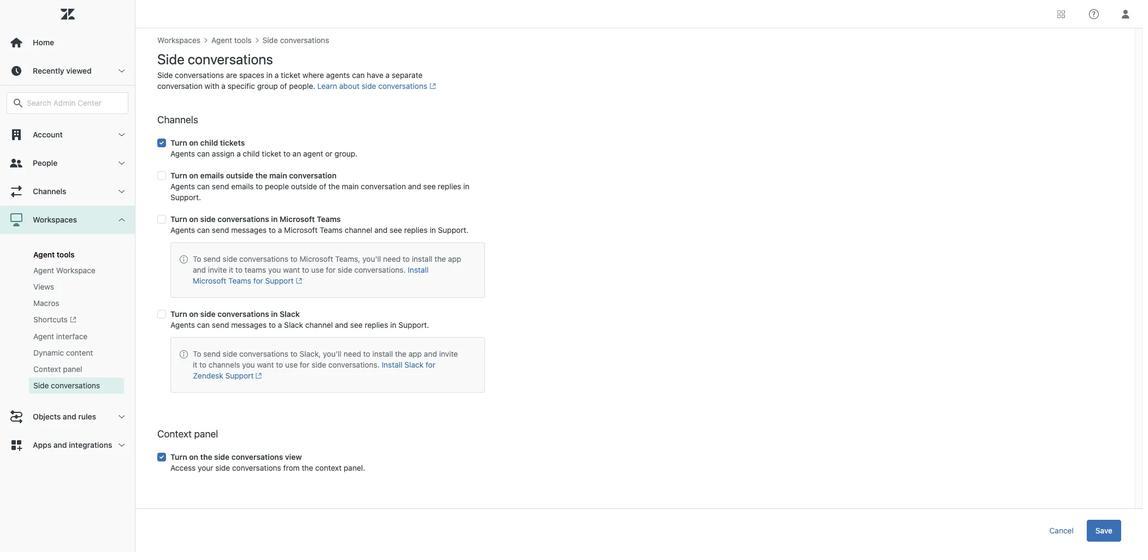 Task type: locate. For each thing, give the bounding box(es) containing it.
account
[[33, 130, 63, 139]]

none search field inside the primary element
[[1, 92, 134, 114]]

panel
[[63, 365, 82, 374]]

and right apps
[[53, 441, 67, 450]]

agent workspace element
[[33, 265, 95, 276]]

content
[[66, 349, 93, 358]]

agent up dynamic
[[33, 332, 54, 342]]

dynamic content link
[[29, 345, 124, 362]]

tree item containing workspaces
[[0, 206, 135, 403]]

people button
[[0, 149, 135, 178]]

0 vertical spatial agent
[[33, 250, 55, 259]]

apps
[[33, 441, 51, 450]]

agent inside 'element'
[[33, 332, 54, 342]]

agent
[[33, 250, 55, 259], [33, 266, 54, 275], [33, 332, 54, 342]]

side conversations link
[[29, 378, 124, 395]]

tree
[[0, 121, 135, 460]]

0 vertical spatial and
[[63, 413, 76, 422]]

1 vertical spatial agent
[[33, 266, 54, 275]]

1 agent from the top
[[33, 250, 55, 259]]

macros link
[[29, 296, 124, 312]]

apps and integrations button
[[0, 432, 135, 460]]

tree containing account
[[0, 121, 135, 460]]

cancel button
[[1041, 520, 1083, 542]]

views element
[[33, 282, 54, 293]]

rules
[[78, 413, 96, 422]]

agent tools element
[[33, 250, 75, 259]]

shortcuts element
[[33, 315, 76, 326]]

context
[[33, 365, 61, 374]]

channels
[[33, 187, 66, 196]]

and for objects
[[63, 413, 76, 422]]

2 vertical spatial agent
[[33, 332, 54, 342]]

tree item inside the primary element
[[0, 206, 135, 403]]

agent workspace link
[[29, 263, 124, 279]]

user menu image
[[1119, 7, 1133, 21]]

help image
[[1089, 9, 1099, 19]]

side
[[33, 381, 49, 391]]

and inside objects and rules dropdown button
[[63, 413, 76, 422]]

context panel element
[[33, 365, 82, 375]]

recently viewed button
[[0, 57, 135, 85]]

tools
[[57, 250, 75, 259]]

tree inside the primary element
[[0, 121, 135, 460]]

shortcuts
[[33, 315, 68, 324]]

workspaces
[[33, 215, 77, 225]]

2 agent from the top
[[33, 266, 54, 275]]

macros element
[[33, 298, 59, 309]]

primary element
[[0, 0, 135, 553]]

and left rules on the left bottom of the page
[[63, 413, 76, 422]]

objects and rules
[[33, 413, 96, 422]]

agent workspace
[[33, 266, 95, 275]]

side conversations element
[[33, 381, 100, 392]]

None search field
[[1, 92, 134, 114]]

tree item
[[0, 206, 135, 403]]

agent interface
[[33, 332, 88, 342]]

3 agent from the top
[[33, 332, 54, 342]]

agent up "views"
[[33, 266, 54, 275]]

zendesk products image
[[1058, 10, 1065, 18]]

1 vertical spatial and
[[53, 441, 67, 450]]

workspaces button
[[0, 206, 135, 234]]

recently viewed
[[33, 66, 92, 75]]

channels button
[[0, 178, 135, 206]]

objects and rules button
[[0, 403, 135, 432]]

context panel
[[33, 365, 82, 374]]

agent left tools
[[33, 250, 55, 259]]

and
[[63, 413, 76, 422], [53, 441, 67, 450]]

and inside apps and integrations dropdown button
[[53, 441, 67, 450]]

workspace
[[56, 266, 95, 275]]

home
[[33, 38, 54, 47]]



Task type: vqa. For each thing, say whether or not it's contained in the screenshot.
ORGANIZATIONS icon in the top left of the page
no



Task type: describe. For each thing, give the bounding box(es) containing it.
people
[[33, 158, 57, 168]]

integrations
[[69, 441, 112, 450]]

conversations
[[51, 381, 100, 391]]

dynamic
[[33, 349, 64, 358]]

workspaces group
[[0, 234, 135, 403]]

home button
[[0, 28, 135, 57]]

and for apps
[[53, 441, 67, 450]]

recently
[[33, 66, 64, 75]]

cancel
[[1050, 526, 1074, 536]]

agent for agent interface
[[33, 332, 54, 342]]

side conversations
[[33, 381, 100, 391]]

shortcuts link
[[29, 312, 124, 329]]

save
[[1096, 526, 1113, 536]]

objects
[[33, 413, 61, 422]]

agent tools
[[33, 250, 75, 259]]

account button
[[0, 121, 135, 149]]

dynamic content element
[[33, 348, 93, 359]]

apps and integrations
[[33, 441, 112, 450]]

agent interface element
[[33, 332, 88, 343]]

macros
[[33, 299, 59, 308]]

dynamic content
[[33, 349, 93, 358]]

agent for agent workspace
[[33, 266, 54, 275]]

agent interface link
[[29, 329, 124, 345]]

interface
[[56, 332, 88, 342]]

save button
[[1087, 520, 1122, 542]]

Search Admin Center field
[[27, 98, 121, 108]]

views
[[33, 282, 54, 292]]

context panel link
[[29, 362, 124, 378]]

viewed
[[66, 66, 92, 75]]

views link
[[29, 279, 124, 296]]

agent for agent tools
[[33, 250, 55, 259]]



